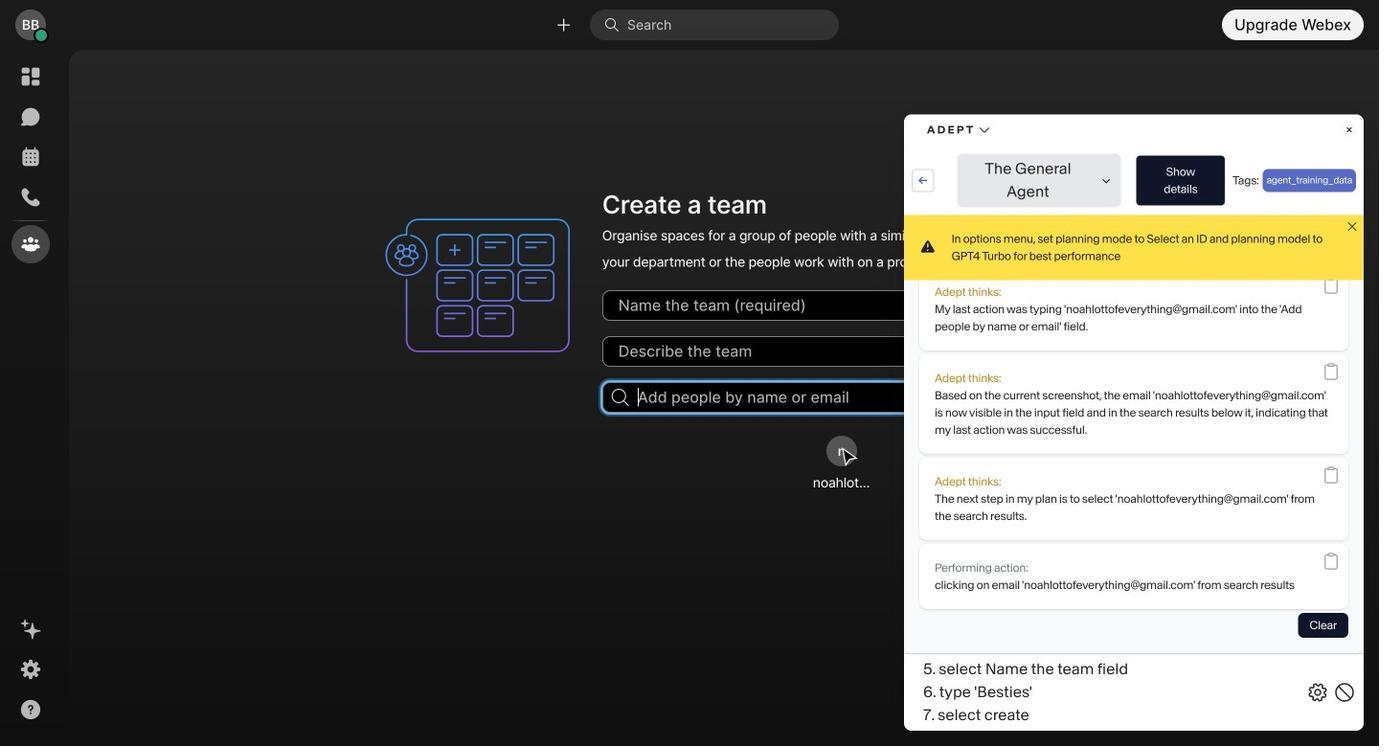 Task type: locate. For each thing, give the bounding box(es) containing it.
bob builder list item
[[697, 237, 1080, 279]]

tab list
[[67, 109, 412, 146]]

team moderators list
[[697, 194, 1080, 280]]

navigation
[[0, 50, 61, 746]]

add team moderator list item
[[697, 194, 1080, 237]]



Task type: vqa. For each thing, say whether or not it's contained in the screenshot.
Webex tab list
yes



Task type: describe. For each thing, give the bounding box(es) containing it.
webex tab list
[[11, 57, 50, 263]]



